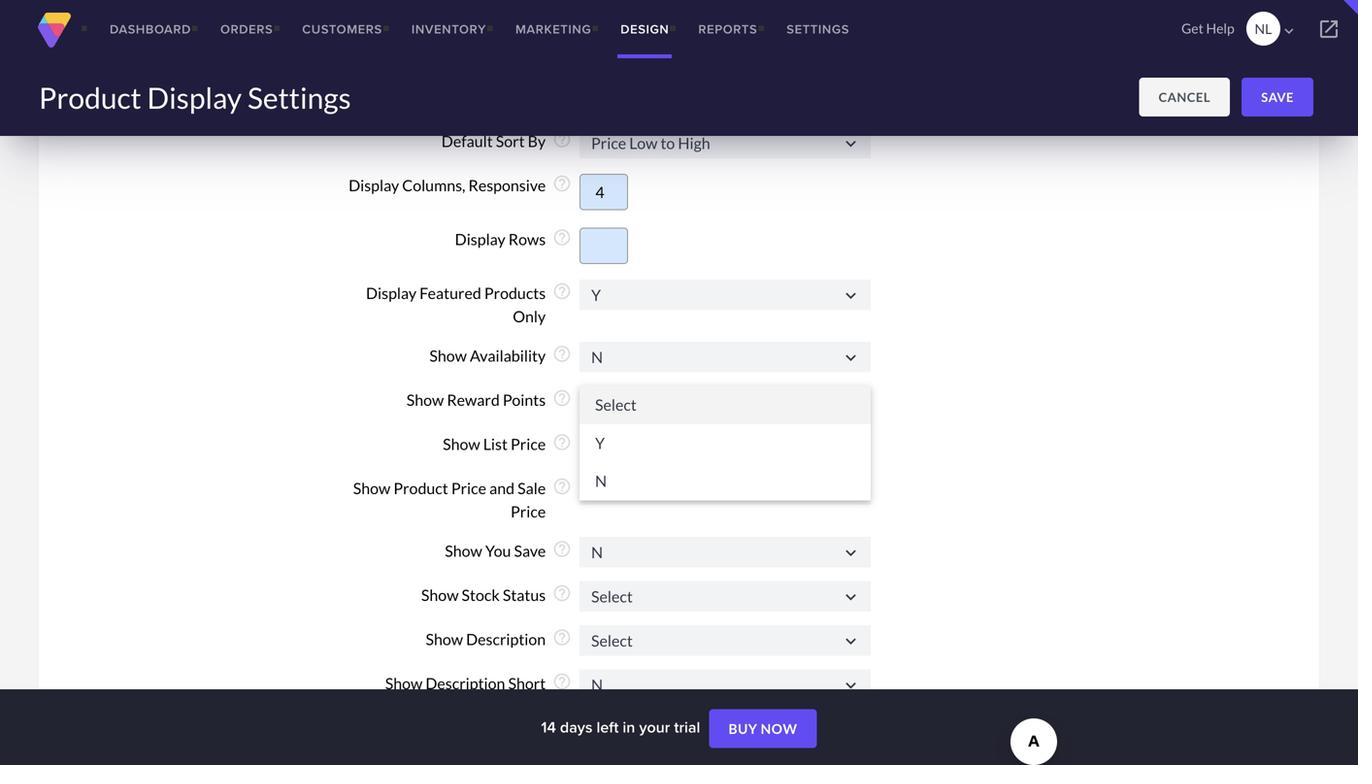 Task type: describe. For each thing, give the bounding box(es) containing it.
help_outline inside the show description help_outline
[[553, 628, 572, 647]]

columns,
[[402, 176, 466, 195]]

 for show stock status help_outline
[[841, 587, 861, 608]]

cancel
[[1159, 89, 1211, 105]]

buy
[[729, 721, 758, 737]]

help_outline inside "show product price and sale price help_outline"
[[553, 477, 572, 496]]

 for display featured products only help_outline
[[841, 285, 861, 306]]

save link
[[1242, 78, 1314, 117]]

sale
[[518, 479, 546, 498]]

nl 
[[1255, 20, 1298, 40]]

and
[[490, 479, 515, 498]]

help_outline inside show you save help_outline
[[553, 540, 572, 559]]

list
[[483, 435, 508, 454]]

trial
[[674, 716, 701, 739]]

display rows help_outline
[[455, 228, 572, 249]]

help_outline inside display columns, responsive help_outline
[[553, 174, 572, 194]]

show for show stock status help_outline
[[421, 586, 459, 605]]

show you save help_outline
[[445, 540, 572, 560]]

status
[[503, 586, 546, 605]]

by
[[528, 132, 546, 151]]

 for default sort by help_outline
[[841, 133, 861, 154]]

rows
[[509, 230, 546, 249]]

get help
[[1182, 20, 1235, 36]]

show description help_outline
[[426, 628, 572, 649]]

nl
[[1255, 20, 1273, 37]]

customers
[[302, 20, 383, 38]]

show for show description short help_outline
[[385, 674, 423, 693]]

description for short
[[426, 674, 505, 693]]

dashboard
[[110, 20, 191, 38]]

you
[[485, 541, 511, 560]]

show for show product price and sale price help_outline
[[353, 479, 391, 498]]

get
[[1182, 20, 1204, 36]]

inventory
[[412, 20, 487, 38]]


[[1318, 17, 1341, 41]]

description for help_outline
[[466, 630, 546, 649]]

 for show description short help_outline
[[841, 676, 861, 696]]

days
[[560, 716, 593, 739]]

show list price help_outline
[[443, 433, 572, 454]]

dashboard link
[[95, 0, 206, 58]]

show for show you save help_outline
[[445, 541, 482, 560]]

save inside save 'link'
[[1262, 89, 1295, 105]]

marketing
[[516, 20, 592, 38]]

help_outline inside show list price help_outline
[[553, 433, 572, 452]]

show for show availability help_outline
[[430, 346, 467, 365]]


[[1281, 23, 1298, 40]]

buy now
[[729, 721, 798, 737]]

price for help_outline
[[511, 435, 546, 454]]

featured
[[420, 284, 481, 303]]



Task type: locate. For each thing, give the bounding box(es) containing it.
display left rows
[[455, 230, 506, 249]]

show inside 'show description short help_outline'
[[385, 674, 423, 693]]

description
[[466, 630, 546, 649], [426, 674, 505, 693]]

settings
[[787, 20, 850, 38], [248, 80, 351, 115]]

price right list
[[511, 435, 546, 454]]

default
[[442, 132, 493, 151]]

0 vertical spatial description
[[466, 630, 546, 649]]

7  from the top
[[841, 631, 861, 652]]

help_outline inside the show stock status help_outline
[[553, 584, 572, 603]]

help_outline right short
[[553, 672, 572, 692]]

0 vertical spatial price
[[511, 435, 546, 454]]

help
[[1207, 20, 1235, 36]]

save down 
[[1262, 89, 1295, 105]]

show inside show reward points help_outline
[[407, 391, 444, 409]]

11 help_outline from the top
[[553, 628, 572, 647]]

show description short help_outline
[[385, 672, 572, 693]]

show reward points help_outline
[[407, 389, 572, 409]]

10 help_outline from the top
[[553, 584, 572, 603]]

show for show list price help_outline
[[443, 435, 480, 454]]

display for help_outline
[[455, 230, 506, 249]]

0 vertical spatial product
[[39, 80, 142, 115]]

orders
[[220, 20, 273, 38]]

now
[[761, 721, 798, 737]]

help_outline right availability
[[553, 344, 572, 364]]

reward
[[447, 391, 500, 409]]

1 vertical spatial description
[[426, 674, 505, 693]]

display left columns,
[[349, 176, 399, 195]]

display for products
[[366, 284, 417, 303]]

design
[[621, 20, 669, 38]]

product down dashboard
[[39, 80, 142, 115]]

y
[[595, 434, 605, 453]]

display featured products only help_outline
[[366, 282, 572, 326]]

show inside show list price help_outline
[[443, 435, 480, 454]]

stock
[[462, 586, 500, 605]]

save inside show you save help_outline
[[514, 541, 546, 560]]

select
[[595, 396, 637, 414]]

3 help_outline from the top
[[553, 228, 572, 247]]

12 help_outline from the top
[[553, 672, 572, 692]]

product left and
[[394, 479, 448, 498]]

1 help_outline from the top
[[553, 130, 572, 149]]

show for show description help_outline
[[426, 630, 463, 649]]

help_outline inside display featured products only help_outline
[[553, 282, 572, 301]]

show inside "show product price and sale price help_outline"
[[353, 479, 391, 498]]

0 horizontal spatial product
[[39, 80, 142, 115]]

show inside the show stock status help_outline
[[421, 586, 459, 605]]

description inside 'show description short help_outline'
[[426, 674, 505, 693]]

default sort by help_outline
[[442, 130, 572, 151]]

 for show availability help_outline
[[841, 348, 861, 368]]

1 vertical spatial save
[[514, 541, 546, 560]]

1 vertical spatial product
[[394, 479, 448, 498]]

show inside the show description help_outline
[[426, 630, 463, 649]]

4 help_outline from the top
[[553, 282, 572, 301]]

availability
[[470, 346, 546, 365]]

settings right reports
[[787, 20, 850, 38]]

show inside show you save help_outline
[[445, 541, 482, 560]]

products
[[484, 284, 546, 303]]

help_outline down the show stock status help_outline
[[553, 628, 572, 647]]

sort
[[496, 132, 525, 151]]

6  from the top
[[841, 587, 861, 608]]

display inside the display rows help_outline
[[455, 230, 506, 249]]

display for responsive
[[349, 176, 399, 195]]

3  from the top
[[841, 348, 861, 368]]

left
[[597, 716, 619, 739]]

14 days left in your trial
[[541, 716, 705, 739]]

price down the sale
[[511, 502, 546, 521]]

help_outline inside 'default sort by help_outline'
[[553, 130, 572, 149]]

help_outline left y
[[553, 433, 572, 452]]

show for show reward points help_outline
[[407, 391, 444, 409]]

show availability help_outline
[[430, 344, 572, 365]]

help_outline right points
[[553, 389, 572, 408]]

8  from the top
[[841, 676, 861, 696]]

help_outline inside 'show description short help_outline'
[[553, 672, 572, 692]]

1  from the top
[[841, 133, 861, 154]]

display down dashboard link
[[147, 80, 242, 115]]

 for show description help_outline
[[841, 631, 861, 652]]

1 vertical spatial settings
[[248, 80, 351, 115]]

help_outline inside show availability help_outline
[[553, 344, 572, 364]]

reports
[[699, 20, 758, 38]]

1 horizontal spatial save
[[1262, 89, 1295, 105]]

8 help_outline from the top
[[553, 477, 572, 496]]

price for and
[[451, 479, 487, 498]]

help_outline right you
[[553, 540, 572, 559]]

5 help_outline from the top
[[553, 344, 572, 364]]

4  from the top
[[841, 480, 861, 501]]

product display settings
[[39, 80, 351, 115]]

 link
[[1300, 0, 1359, 58]]

save right you
[[514, 541, 546, 560]]

show
[[430, 346, 467, 365], [407, 391, 444, 409], [443, 435, 480, 454], [353, 479, 391, 498], [445, 541, 482, 560], [421, 586, 459, 605], [426, 630, 463, 649], [385, 674, 423, 693]]

show stock status help_outline
[[421, 584, 572, 605]]

product
[[39, 80, 142, 115], [394, 479, 448, 498]]

display inside display columns, responsive help_outline
[[349, 176, 399, 195]]

price inside show list price help_outline
[[511, 435, 546, 454]]

2 help_outline from the top
[[553, 174, 572, 194]]

display
[[147, 80, 242, 115], [349, 176, 399, 195], [455, 230, 506, 249], [366, 284, 417, 303]]

description down the show description help_outline
[[426, 674, 505, 693]]

9 help_outline from the top
[[553, 540, 572, 559]]

price left and
[[451, 479, 487, 498]]

help_outline right responsive
[[553, 174, 572, 194]]

0 horizontal spatial save
[[514, 541, 546, 560]]

7 help_outline from the top
[[553, 433, 572, 452]]

None text field
[[580, 581, 871, 612]]

in
[[623, 716, 635, 739]]

display left featured
[[366, 284, 417, 303]]

help_outline right the sale
[[553, 477, 572, 496]]

6 help_outline from the top
[[553, 389, 572, 408]]

responsive
[[469, 176, 546, 195]]

settings down customers
[[248, 80, 351, 115]]

show inside show availability help_outline
[[430, 346, 467, 365]]

description down the show stock status help_outline
[[466, 630, 546, 649]]

your
[[639, 716, 670, 739]]

points
[[503, 391, 546, 409]]

save
[[1262, 89, 1295, 105], [514, 541, 546, 560]]

help_outline
[[553, 130, 572, 149], [553, 174, 572, 194], [553, 228, 572, 247], [553, 282, 572, 301], [553, 344, 572, 364], [553, 389, 572, 408], [553, 433, 572, 452], [553, 477, 572, 496], [553, 540, 572, 559], [553, 584, 572, 603], [553, 628, 572, 647], [553, 672, 572, 692]]

help_outline inside show reward points help_outline
[[553, 389, 572, 408]]

1 horizontal spatial product
[[394, 479, 448, 498]]

cancel link
[[1140, 78, 1231, 117]]

5  from the top
[[841, 543, 861, 563]]

0 vertical spatial settings
[[787, 20, 850, 38]]

2  from the top
[[841, 285, 861, 306]]

1 vertical spatial price
[[451, 479, 487, 498]]

help_outline right status
[[553, 584, 572, 603]]

None text field
[[580, 128, 871, 158], [580, 174, 628, 210], [580, 228, 628, 264], [580, 280, 871, 310], [580, 342, 871, 373], [580, 537, 871, 568], [580, 626, 871, 656], [580, 670, 871, 700], [580, 128, 871, 158], [580, 174, 628, 210], [580, 228, 628, 264], [580, 280, 871, 310], [580, 342, 871, 373], [580, 537, 871, 568], [580, 626, 871, 656], [580, 670, 871, 700]]

only
[[513, 307, 546, 326]]

buy now link
[[709, 710, 817, 748]]

help_outline inside the display rows help_outline
[[553, 228, 572, 247]]

display inside display featured products only help_outline
[[366, 284, 417, 303]]

0 horizontal spatial settings
[[248, 80, 351, 115]]

n
[[595, 472, 607, 491]]

0 vertical spatial save
[[1262, 89, 1295, 105]]

short
[[508, 674, 546, 693]]

help_outline right rows
[[553, 228, 572, 247]]

help_outline right by
[[553, 130, 572, 149]]

2 vertical spatial price
[[511, 502, 546, 521]]

display columns, responsive help_outline
[[349, 174, 572, 195]]

price
[[511, 435, 546, 454], [451, 479, 487, 498], [511, 502, 546, 521]]

product inside "show product price and sale price help_outline"
[[394, 479, 448, 498]]

1 horizontal spatial settings
[[787, 20, 850, 38]]

 for show you save help_outline
[[841, 543, 861, 563]]

description inside the show description help_outline
[[466, 630, 546, 649]]


[[841, 133, 861, 154], [841, 285, 861, 306], [841, 348, 861, 368], [841, 480, 861, 501], [841, 543, 861, 563], [841, 587, 861, 608], [841, 631, 861, 652], [841, 676, 861, 696]]

help_outline right products at left
[[553, 282, 572, 301]]

14
[[541, 716, 556, 739]]

show product price and sale price help_outline
[[353, 477, 572, 521]]



Task type: vqa. For each thing, say whether or not it's contained in the screenshot.
help_outline PRICE
yes



